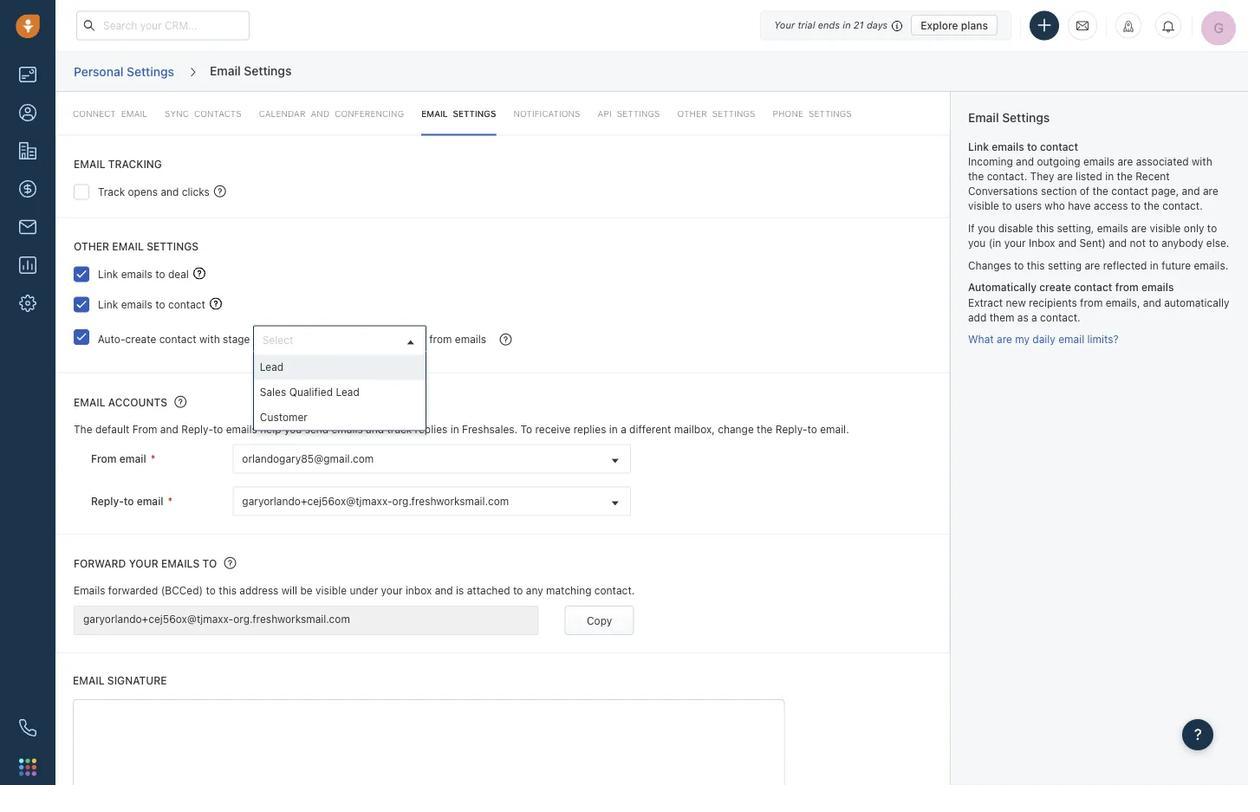Task type: describe. For each thing, give the bounding box(es) containing it.
auto-create contact with stage
[[98, 333, 250, 345]]

them
[[990, 311, 1015, 323]]

associated
[[1136, 155, 1189, 168]]

and down accounts
[[160, 424, 178, 436]]

customer
[[260, 412, 308, 424]]

and right page, at top
[[1182, 185, 1200, 197]]

what are my daily email limits? link
[[968, 333, 1119, 346]]

1 horizontal spatial from
[[1080, 296, 1103, 309]]

email left "signature"
[[73, 675, 105, 687]]

are down sent)
[[1085, 259, 1100, 271]]

1 vertical spatial garyorlando+cej56ox@tjmaxx-org.freshworksmail.com
[[83, 613, 350, 625]]

trial
[[798, 20, 815, 31]]

in left freshsales.
[[451, 424, 459, 436]]

garyorlando+cej56ox@tjmaxx-org.freshworksmail.com inside the garyorlando+cej56ox@tjmaxx-org.freshworksmail.com link
[[242, 496, 509, 508]]

personal settings
[[74, 64, 174, 78]]

1 vertical spatial your
[[129, 558, 158, 570]]

to left email.
[[808, 424, 817, 436]]

sales qualified lead option
[[254, 380, 426, 405]]

have
[[1068, 200, 1091, 212]]

to down link emails to deal
[[155, 298, 165, 311]]

(in
[[989, 237, 1002, 249]]

question circled image for visible
[[224, 556, 236, 571]]

orlandogary85@gmail.com
[[242, 453, 374, 465]]

link emails to contact
[[98, 298, 205, 311]]

1 horizontal spatial reply-
[[181, 424, 213, 436]]

are left associated
[[1118, 155, 1133, 168]]

and left 'is'
[[435, 585, 453, 597]]

0 horizontal spatial settings
[[147, 240, 199, 252]]

outgoing
[[1037, 155, 1081, 168]]

link for link emails to contact incoming and outgoing emails are associated with the contact. they are listed in the recent conversations section of the contact page, and are visible to users who have access to the contact.
[[968, 141, 989, 153]]

lead option
[[254, 355, 426, 380]]

qualified
[[289, 386, 333, 399]]

1 vertical spatial you
[[968, 237, 986, 249]]

to up "automatically"
[[1014, 259, 1024, 271]]

and up the they
[[1016, 155, 1034, 168]]

settings for other settings
[[712, 108, 756, 118]]

section
[[1041, 185, 1077, 197]]

stage
[[223, 333, 250, 345]]

connect email
[[73, 108, 147, 118]]

track
[[98, 186, 125, 198]]

will
[[282, 585, 297, 597]]

settings for 'api settings' link
[[617, 108, 660, 118]]

incoming
[[968, 155, 1013, 168]]

visible inside tab panel
[[316, 585, 347, 597]]

are up only
[[1203, 185, 1219, 197]]

future
[[1162, 259, 1191, 271]]

any
[[526, 585, 543, 597]]

what's new image
[[1123, 20, 1135, 33]]

contact up access
[[1112, 185, 1149, 197]]

a inside automatically create contact from emails extract new recipients from emails, and automatically add them as a contact.
[[1032, 311, 1038, 323]]

your inside if you disable this setting, emails are visible only to you (in your inbox and sent) and not to anybody else.
[[1005, 237, 1026, 249]]

other for other email settings
[[74, 240, 109, 252]]

email inside tab list
[[421, 108, 448, 118]]

sync contacts
[[165, 108, 242, 118]]

what are my daily email limits?
[[968, 333, 1119, 346]]

0 horizontal spatial from
[[91, 453, 117, 465]]

notifications
[[514, 108, 580, 118]]

else.
[[1207, 237, 1230, 249]]

0 horizontal spatial email settings
[[210, 63, 292, 77]]

reply-to email
[[91, 495, 163, 507]]

email right daily
[[1059, 333, 1085, 346]]

21
[[854, 20, 864, 31]]

lead inside sales qualified lead option
[[336, 386, 360, 399]]

contact left click to learn how to link emails to contacts icon
[[168, 298, 205, 311]]

select
[[263, 334, 293, 346]]

send email image
[[1077, 18, 1089, 33]]

accounts
[[108, 397, 167, 409]]

settings for personal settings link
[[127, 64, 174, 78]]

you inside tab panel
[[284, 424, 302, 436]]

under
[[350, 585, 378, 597]]

email up the
[[74, 397, 105, 409]]

notifications link
[[514, 92, 580, 135]]

question circled image
[[214, 184, 226, 198]]

sales
[[260, 386, 286, 399]]

of
[[1080, 185, 1090, 197]]

contact. up conversations
[[987, 170, 1027, 182]]

1 horizontal spatial org.freshworksmail.com
[[392, 496, 509, 508]]

receive
[[535, 424, 571, 436]]

email for connect email
[[121, 108, 147, 118]]

ends
[[818, 20, 840, 31]]

attached
[[467, 585, 510, 597]]

and left clicks at top left
[[161, 186, 179, 198]]

in left the future
[[1150, 259, 1159, 271]]

1 horizontal spatial from
[[132, 424, 157, 436]]

tracking
[[108, 158, 162, 170]]

api
[[598, 108, 612, 118]]

as
[[1018, 311, 1029, 323]]

the down incoming
[[968, 170, 984, 182]]

settings up outgoing
[[1002, 111, 1050, 125]]

explore plans
[[921, 19, 988, 31]]

not
[[1130, 237, 1146, 249]]

tab list containing connect email
[[55, 92, 950, 135]]

inbox
[[406, 585, 432, 597]]

contact inside automatically create contact from emails extract new recipients from emails, and automatically add them as a contact.
[[1074, 282, 1113, 294]]

are left my
[[997, 333, 1013, 346]]

daily
[[1033, 333, 1056, 346]]

to right (bcced)
[[206, 585, 216, 597]]

link emails to contact incoming and outgoing emails are associated with the contact. they are listed in the recent conversations section of the contact page, and are visible to users who have access to the contact.
[[968, 141, 1219, 212]]

link emails to deal
[[98, 268, 189, 280]]

other settings link
[[677, 92, 756, 135]]

contact down link emails to contact
[[159, 333, 196, 345]]

the right of at right top
[[1093, 185, 1109, 197]]

in left 21 at right
[[843, 20, 851, 31]]

conferencing
[[335, 108, 404, 118]]

to left help
[[213, 424, 223, 436]]

the down page, at top
[[1144, 200, 1160, 212]]

1 vertical spatial org.freshworksmail.com
[[233, 613, 350, 625]]

page,
[[1152, 185, 1179, 197]]

visible inside if you disable this setting, emails are visible only to you (in your inbox and sent) and not to anybody else.
[[1150, 222, 1181, 234]]

in inside link emails to contact incoming and outgoing emails are associated with the contact. they are listed in the recent conversations section of the contact page, and are visible to users who have access to the contact.
[[1106, 170, 1114, 182]]

auto-
[[98, 333, 125, 345]]

freshsales.
[[462, 424, 518, 436]]

deal
[[168, 268, 189, 280]]

to down conversations
[[1002, 200, 1012, 212]]

settings for phone settings
[[809, 108, 852, 118]]

select link
[[254, 327, 426, 354]]

are inside if you disable this setting, emails are visible only to you (in your inbox and sent) and not to anybody else.
[[1132, 222, 1147, 234]]

0 horizontal spatial garyorlando+cej56ox@tjmaxx-
[[83, 613, 233, 625]]

the inside tab panel
[[757, 424, 773, 436]]

help
[[260, 424, 281, 436]]

email up incoming
[[968, 111, 999, 125]]

signature
[[107, 675, 167, 687]]

different
[[630, 424, 671, 436]]

click to learn how to link emails to contacts image
[[210, 298, 222, 310]]

phone settings link
[[773, 92, 852, 135]]

this inside if you disable this setting, emails are visible only to you (in your inbox and sent) and not to anybody else.
[[1036, 222, 1054, 234]]

email down from email
[[137, 495, 163, 507]]

explore
[[921, 19, 958, 31]]

to
[[521, 424, 532, 436]]

days
[[867, 20, 888, 31]]

from email
[[91, 453, 146, 465]]

the left recent
[[1117, 170, 1133, 182]]

sales qualified lead
[[260, 386, 360, 399]]

access
[[1094, 200, 1128, 212]]

users
[[1015, 200, 1042, 212]]

emails inside if you disable this setting, emails are visible only to you (in your inbox and sent) and not to anybody else.
[[1097, 222, 1129, 234]]

extract
[[968, 296, 1003, 309]]

list box containing lead
[[254, 355, 426, 431]]

other email settings
[[74, 240, 199, 252]]

explore plans link
[[911, 15, 998, 36]]

2 vertical spatial your
[[381, 585, 403, 597]]

track
[[387, 424, 412, 436]]

0 vertical spatial question circled image
[[500, 332, 512, 347]]

they
[[1030, 170, 1055, 182]]

0 horizontal spatial a
[[621, 424, 627, 436]]

to left the deal
[[155, 268, 165, 280]]

the
[[74, 424, 92, 436]]

calendar
[[259, 108, 306, 118]]

emails inside automatically create contact from emails extract new recipients from emails, and automatically add them as a contact.
[[1142, 282, 1174, 294]]

copy
[[587, 614, 612, 627]]

to left any at left bottom
[[513, 585, 523, 597]]

question circled image for you
[[175, 395, 187, 409]]

other for other settings
[[677, 108, 707, 118]]

change
[[718, 424, 754, 436]]

to down from email
[[124, 495, 134, 507]]

contacts
[[194, 108, 242, 118]]

with inside link emails to contact incoming and outgoing emails are associated with the contact. they are listed in the recent conversations section of the contact page, and are visible to users who have access to the contact.
[[1192, 155, 1213, 168]]



Task type: vqa. For each thing, say whether or not it's contained in the screenshot.
leftmost "From"
yes



Task type: locate. For each thing, give the bounding box(es) containing it.
lead down lead option
[[336, 386, 360, 399]]

question circled image
[[500, 332, 512, 347], [175, 395, 187, 409], [224, 556, 236, 571]]

email up link emails to deal
[[112, 240, 144, 252]]

opens
[[128, 186, 158, 198]]

settings down the search your crm... text field
[[127, 64, 174, 78]]

create
[[1040, 282, 1072, 294], [125, 333, 156, 345]]

personal settings link
[[73, 58, 175, 85]]

settings
[[712, 108, 756, 118], [809, 108, 852, 118], [147, 240, 199, 252]]

email for other email settings
[[112, 240, 144, 252]]

0 vertical spatial org.freshworksmail.com
[[392, 496, 509, 508]]

and right calendar
[[311, 108, 330, 118]]

email up contacts
[[210, 63, 241, 77]]

0 horizontal spatial visible
[[316, 585, 347, 597]]

from
[[132, 424, 157, 436], [91, 453, 117, 465]]

1 horizontal spatial create
[[1040, 282, 1072, 294]]

1 horizontal spatial other
[[677, 108, 707, 118]]

1 vertical spatial link
[[98, 268, 118, 280]]

visible right be on the left bottom of page
[[316, 585, 347, 597]]

question circled image right forward your emails to
[[224, 556, 236, 571]]

settings inside 'link'
[[712, 108, 756, 118]]

org.freshworksmail.com down orlandogary85@gmail.com link
[[392, 496, 509, 508]]

lead inside lead option
[[260, 361, 284, 373]]

1 horizontal spatial replies
[[574, 424, 606, 436]]

send
[[305, 424, 329, 436]]

link inside link emails to contact incoming and outgoing emails are associated with the contact. they are listed in the recent conversations section of the contact page, and are visible to users who have access to the contact.
[[968, 141, 989, 153]]

1 vertical spatial with
[[199, 333, 220, 345]]

settings left phone
[[712, 108, 756, 118]]

replies up orlandogary85@gmail.com link
[[415, 424, 448, 436]]

1 horizontal spatial garyorlando+cej56ox@tjmaxx-
[[242, 496, 392, 508]]

0 horizontal spatial from
[[429, 333, 452, 345]]

new
[[1006, 296, 1026, 309]]

1 horizontal spatial a
[[1032, 311, 1038, 323]]

emails,
[[1106, 296, 1140, 309]]

and down setting,
[[1059, 237, 1077, 249]]

1 vertical spatial visible
[[1150, 222, 1181, 234]]

tab panel
[[55, 92, 950, 785]]

settings inside 'api settings' link
[[617, 108, 660, 118]]

connect email link
[[73, 92, 147, 135]]

from down the default
[[91, 453, 117, 465]]

visible up anybody on the right of the page
[[1150, 222, 1181, 234]]

disable
[[998, 222, 1034, 234]]

reply- down from email
[[91, 495, 124, 507]]

matching
[[546, 585, 592, 597]]

a left the different
[[621, 424, 627, 436]]

you
[[978, 222, 996, 234], [968, 237, 986, 249], [284, 424, 302, 436]]

clicks
[[182, 186, 210, 198]]

2 horizontal spatial visible
[[1150, 222, 1181, 234]]

1 horizontal spatial question circled image
[[224, 556, 236, 571]]

your down disable
[[1005, 237, 1026, 249]]

to up else.
[[1208, 222, 1217, 234]]

1 vertical spatial this
[[1027, 259, 1045, 271]]

garyorlando+cej56ox@tjmaxx- down (bcced)
[[83, 613, 233, 625]]

other inside 'link'
[[677, 108, 707, 118]]

0 vertical spatial from
[[132, 424, 157, 436]]

email.
[[820, 424, 849, 436]]

0 horizontal spatial create
[[125, 333, 156, 345]]

tab list
[[55, 92, 950, 135]]

garyorlando+cej56ox@tjmaxx-org.freshworksmail.com
[[242, 496, 509, 508], [83, 613, 350, 625]]

0 horizontal spatial org.freshworksmail.com
[[233, 613, 350, 625]]

contact. inside automatically create contact from emails extract new recipients from emails, and automatically add them as a contact.
[[1040, 311, 1081, 323]]

1 vertical spatial question circled image
[[175, 395, 187, 409]]

1 vertical spatial from
[[91, 453, 117, 465]]

0 vertical spatial visible
[[968, 200, 1000, 212]]

to right access
[[1131, 200, 1141, 212]]

sync
[[165, 108, 189, 118]]

to right not
[[1149, 237, 1159, 249]]

settings left notifications
[[453, 108, 496, 118]]

0 vertical spatial you
[[978, 222, 996, 234]]

tab panel containing email tracking
[[55, 92, 950, 785]]

phone image
[[19, 720, 36, 737]]

mailbox,
[[674, 424, 715, 436]]

setting,
[[1057, 222, 1094, 234]]

create up recipients
[[1040, 282, 1072, 294]]

phone
[[773, 108, 804, 118]]

other down track at the top left of page
[[74, 240, 109, 252]]

0 vertical spatial from
[[1115, 282, 1139, 294]]

reflected
[[1103, 259, 1147, 271]]

0 vertical spatial this
[[1036, 222, 1054, 234]]

contact
[[1040, 141, 1078, 153], [1112, 185, 1149, 197], [1074, 282, 1113, 294], [168, 298, 205, 311], [159, 333, 196, 345]]

be
[[300, 585, 313, 597]]

only
[[1184, 222, 1205, 234]]

garyorlando+cej56ox@tjmaxx-org.freshworksmail.com down (bcced)
[[83, 613, 350, 625]]

1 horizontal spatial your
[[381, 585, 403, 597]]

the right change
[[757, 424, 773, 436]]

this left address
[[219, 585, 237, 597]]

2 vertical spatial visible
[[316, 585, 347, 597]]

garyorlando+cej56ox@tjmaxx-org.freshworksmail.com down orlandogary85@gmail.com link
[[242, 496, 509, 508]]

customer option
[[254, 405, 426, 431]]

a
[[1032, 311, 1038, 323], [621, 424, 627, 436]]

email down the default
[[119, 453, 146, 465]]

your
[[774, 20, 795, 31]]

email for from email
[[119, 453, 146, 465]]

you down if
[[968, 237, 986, 249]]

contact. up copy button
[[595, 585, 635, 597]]

create inside tab panel
[[125, 333, 156, 345]]

visible
[[968, 200, 1000, 212], [1150, 222, 1181, 234], [316, 585, 347, 597]]

other right api settings
[[677, 108, 707, 118]]

recent
[[1136, 170, 1170, 182]]

contact up outgoing
[[1040, 141, 1078, 153]]

2 horizontal spatial question circled image
[[500, 332, 512, 347]]

1 vertical spatial other
[[74, 240, 109, 252]]

2 vertical spatial you
[[284, 424, 302, 436]]

the default from and reply-to emails help you send emails and track replies in freshsales. to receive replies in a different mailbox, change the reply-to email.
[[74, 424, 849, 436]]

0 horizontal spatial question circled image
[[175, 395, 187, 409]]

email right connect
[[121, 108, 147, 118]]

settings inside personal settings link
[[127, 64, 174, 78]]

phone element
[[10, 711, 45, 746]]

with left stage
[[199, 333, 220, 345]]

and inside tab list
[[311, 108, 330, 118]]

link up incoming
[[968, 141, 989, 153]]

forward your emails to
[[74, 558, 217, 570]]

question circled image right accounts
[[175, 395, 187, 409]]

settings right phone
[[809, 108, 852, 118]]

my
[[1015, 333, 1030, 346]]

who
[[1045, 200, 1065, 212]]

garyorlando+cej56ox@tjmaxx-org.freshworksmail.com link
[[233, 488, 630, 516]]

emails forwarded (bcced) to this address will be visible under your inbox and is attached to any matching contact.
[[74, 585, 635, 597]]

2 vertical spatial this
[[219, 585, 237, 597]]

1 horizontal spatial settings
[[712, 108, 756, 118]]

email inside connect email link
[[121, 108, 147, 118]]

reply- left help
[[181, 424, 213, 436]]

to up (bcced)
[[203, 558, 217, 570]]

create inside automatically create contact from emails extract new recipients from emails, and automatically add them as a contact.
[[1040, 282, 1072, 294]]

freshworks switcher image
[[19, 759, 36, 776]]

contact. down page, at top
[[1163, 200, 1203, 212]]

other settings
[[677, 108, 756, 118]]

click to learn how to link conversations to deals image
[[193, 267, 205, 280]]

contact. down recipients
[[1040, 311, 1081, 323]]

emails
[[992, 141, 1024, 153], [1084, 155, 1115, 168], [1097, 222, 1129, 234], [121, 268, 152, 280], [1142, 282, 1174, 294], [121, 298, 152, 311], [455, 333, 486, 345], [226, 424, 257, 436], [332, 424, 363, 436], [161, 558, 200, 570]]

email settings inside tab list
[[421, 108, 496, 118]]

with
[[1192, 155, 1213, 168], [199, 333, 220, 345]]

settings up calendar
[[244, 63, 292, 77]]

your left inbox
[[381, 585, 403, 597]]

automatically create contact from emails extract new recipients from emails, and automatically add them as a contact.
[[968, 282, 1230, 323]]

0 horizontal spatial with
[[199, 333, 220, 345]]

org.freshworksmail.com down will at the left of page
[[233, 613, 350, 625]]

2 replies from the left
[[574, 424, 606, 436]]

with right associated
[[1192, 155, 1213, 168]]

is
[[456, 585, 464, 597]]

phone settings
[[773, 108, 852, 118]]

lead up sales
[[260, 361, 284, 373]]

connect
[[73, 108, 116, 118]]

if
[[968, 222, 975, 234]]

visible inside link emails to contact incoming and outgoing emails are associated with the contact. they are listed in the recent conversations section of the contact page, and are visible to users who have access to the contact.
[[968, 200, 1000, 212]]

in right listed
[[1106, 170, 1114, 182]]

garyorlando+cej56ox@tjmaxx-
[[242, 496, 392, 508], [83, 613, 233, 625]]

2 horizontal spatial reply-
[[776, 424, 808, 436]]

and left "track"
[[366, 424, 384, 436]]

visible down conversations
[[968, 200, 1000, 212]]

changes
[[968, 259, 1011, 271]]

personal
[[74, 64, 123, 78]]

2 horizontal spatial email settings
[[968, 111, 1050, 125]]

0 vertical spatial lead
[[260, 361, 284, 373]]

1 vertical spatial lead
[[336, 386, 360, 399]]

1 vertical spatial a
[[621, 424, 627, 436]]

list box
[[254, 355, 426, 431]]

1 horizontal spatial with
[[1192, 155, 1213, 168]]

are up section
[[1058, 170, 1073, 182]]

link up auto-
[[98, 298, 118, 311]]

email right conferencing
[[421, 108, 448, 118]]

settings for email settings link at the left top of the page
[[453, 108, 496, 118]]

copy button
[[565, 606, 634, 635]]

forward
[[74, 558, 126, 570]]

2 vertical spatial question circled image
[[224, 556, 236, 571]]

email up track at the top left of page
[[74, 158, 105, 170]]

0 horizontal spatial lead
[[260, 361, 284, 373]]

0 vertical spatial other
[[677, 108, 707, 118]]

with inside tab panel
[[199, 333, 220, 345]]

conversations
[[968, 185, 1038, 197]]

0 vertical spatial a
[[1032, 311, 1038, 323]]

this up inbox on the right top of the page
[[1036, 222, 1054, 234]]

your up the forwarded
[[129, 558, 158, 570]]

in left the different
[[609, 424, 618, 436]]

0 horizontal spatial replies
[[415, 424, 448, 436]]

question circled image right from emails
[[500, 332, 512, 347]]

2 horizontal spatial your
[[1005, 237, 1026, 249]]

0 vertical spatial create
[[1040, 282, 1072, 294]]

1 vertical spatial garyorlando+cej56ox@tjmaxx-
[[83, 613, 233, 625]]

you right help
[[284, 424, 302, 436]]

email signature
[[73, 675, 167, 687]]

0 horizontal spatial other
[[74, 240, 109, 252]]

and left not
[[1109, 237, 1127, 249]]

contact. inside tab panel
[[595, 585, 635, 597]]

replies right receive
[[574, 424, 606, 436]]

0 vertical spatial garyorlando+cej56ox@tjmaxx-org.freshworksmail.com
[[242, 496, 509, 508]]

from emails
[[429, 333, 486, 345]]

2 horizontal spatial from
[[1115, 282, 1139, 294]]

1 vertical spatial from
[[1080, 296, 1103, 309]]

this inside tab panel
[[219, 585, 237, 597]]

settings right api at the top left
[[617, 108, 660, 118]]

recipients
[[1029, 296, 1077, 309]]

0 vertical spatial with
[[1192, 155, 1213, 168]]

create for automatically
[[1040, 282, 1072, 294]]

a right as
[[1032, 311, 1038, 323]]

settings inside email settings link
[[453, 108, 496, 118]]

sent)
[[1080, 237, 1106, 249]]

link for link emails to deal
[[98, 268, 118, 280]]

0 horizontal spatial reply-
[[91, 495, 124, 507]]

2 vertical spatial link
[[98, 298, 118, 311]]

listed
[[1076, 170, 1103, 182]]

Search your CRM... text field
[[76, 11, 250, 40]]

you right if
[[978, 222, 996, 234]]

0 horizontal spatial your
[[129, 558, 158, 570]]

replies
[[415, 424, 448, 436], [574, 424, 606, 436]]

lead
[[260, 361, 284, 373], [336, 386, 360, 399]]

what
[[968, 333, 994, 346]]

(bcced)
[[161, 585, 203, 597]]

email settings link
[[421, 92, 496, 135]]

default
[[95, 424, 129, 436]]

email tracking
[[74, 158, 162, 170]]

1 horizontal spatial email settings
[[421, 108, 496, 118]]

limits?
[[1088, 333, 1119, 346]]

orlandogary85@gmail.com link
[[233, 445, 630, 473]]

your trial ends in 21 days
[[774, 20, 888, 31]]

to up outgoing
[[1027, 141, 1037, 153]]

create down link emails to contact
[[125, 333, 156, 345]]

anybody
[[1162, 237, 1204, 249]]

1 horizontal spatial lead
[[336, 386, 360, 399]]

reply- left email.
[[776, 424, 808, 436]]

create for auto-
[[125, 333, 156, 345]]

email settings
[[210, 63, 292, 77], [421, 108, 496, 118], [968, 111, 1050, 125]]

0 vertical spatial link
[[968, 141, 989, 153]]

0 vertical spatial garyorlando+cej56ox@tjmaxx-
[[242, 496, 392, 508]]

settings
[[244, 63, 292, 77], [127, 64, 174, 78], [453, 108, 496, 118], [617, 108, 660, 118], [1002, 111, 1050, 125]]

link for link emails to contact
[[98, 298, 118, 311]]

1 replies from the left
[[415, 424, 448, 436]]

and inside automatically create contact from emails extract new recipients from emails, and automatically add them as a contact.
[[1143, 296, 1162, 309]]

2 vertical spatial from
[[429, 333, 452, 345]]

2 horizontal spatial settings
[[809, 108, 852, 118]]

1 vertical spatial create
[[125, 333, 156, 345]]

emails.
[[1194, 259, 1229, 271]]

from down accounts
[[132, 424, 157, 436]]

1 horizontal spatial visible
[[968, 200, 1000, 212]]

0 vertical spatial your
[[1005, 237, 1026, 249]]

link
[[968, 141, 989, 153], [98, 268, 118, 280], [98, 298, 118, 311]]

from inside tab panel
[[429, 333, 452, 345]]

garyorlando+cej56ox@tjmaxx- down orlandogary85@gmail.com
[[242, 496, 392, 508]]



